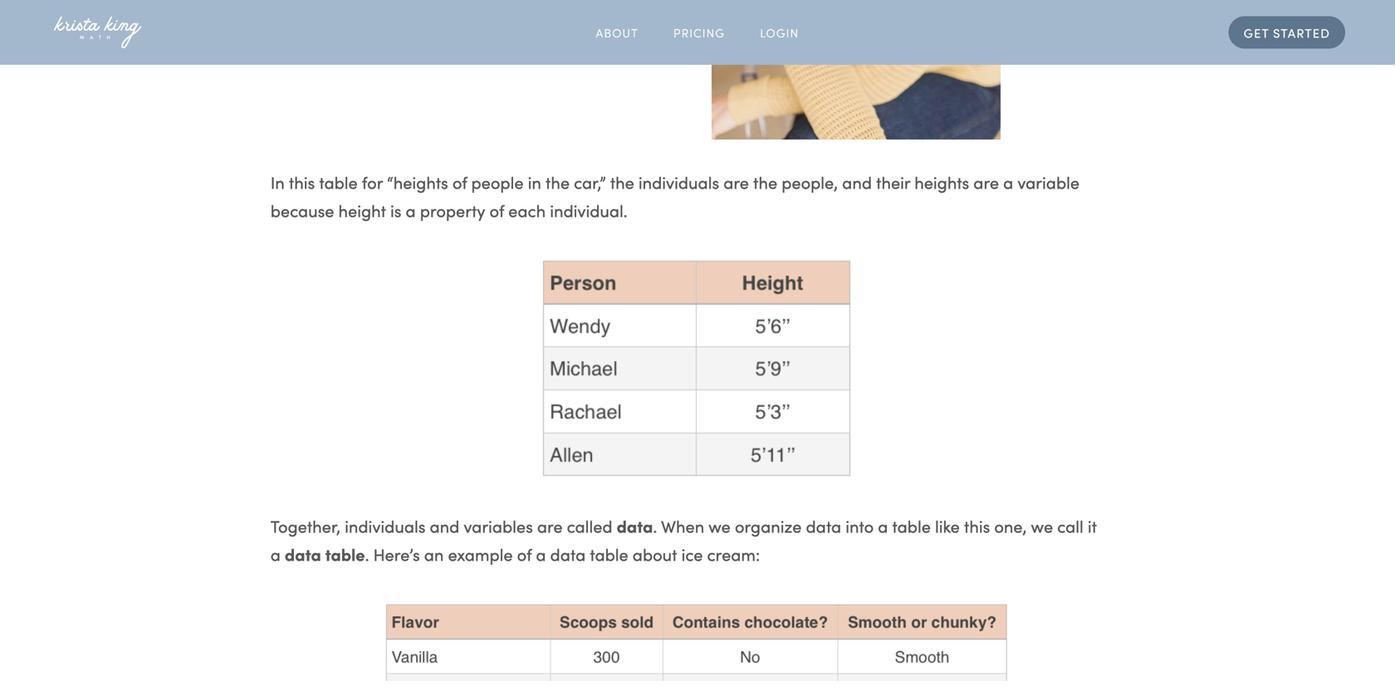 Task type: locate. For each thing, give the bounding box(es) containing it.
one-way data table about ice cream image
[[381, 596, 1015, 681]]

data up about on the bottom of the page
[[617, 514, 653, 537]]

2 horizontal spatial of
[[517, 542, 532, 566]]

0 horizontal spatial and
[[430, 514, 460, 537]]

of up the property
[[453, 170, 467, 193]]

a
[[1004, 170, 1014, 193], [406, 198, 416, 222], [878, 514, 889, 537], [271, 542, 281, 566], [536, 542, 546, 566]]

together, individuals and variables are called data
[[271, 514, 653, 537]]

of down people
[[490, 198, 504, 222]]

about link
[[596, 19, 639, 45]]

1 vertical spatial and
[[430, 514, 460, 537]]

0 vertical spatial and
[[843, 170, 872, 193]]

2 horizontal spatial are
[[974, 170, 1000, 193]]

are left people, at the right of page
[[724, 170, 749, 193]]

1 horizontal spatial and
[[843, 170, 872, 193]]

about
[[633, 542, 678, 566]]

individual.
[[550, 198, 628, 222]]

0 horizontal spatial the
[[546, 170, 570, 193]]

1 horizontal spatial the
[[610, 170, 635, 193]]

2 the from the left
[[610, 170, 635, 193]]

like
[[936, 514, 960, 537]]

heights
[[915, 170, 970, 193]]

for
[[362, 170, 383, 193]]

data
[[617, 514, 653, 537], [806, 514, 842, 537], [285, 542, 321, 566], [551, 542, 586, 566]]

we up cream:
[[709, 514, 731, 537]]

are right 'heights'
[[974, 170, 1000, 193]]

cream:
[[708, 542, 761, 566]]

2 horizontal spatial the
[[754, 170, 778, 193]]

is
[[391, 198, 402, 222]]

the left people, at the right of page
[[754, 170, 778, 193]]

together,
[[271, 514, 341, 537]]

we
[[709, 514, 731, 537], [1032, 514, 1054, 537]]

and left their
[[843, 170, 872, 193]]

a right the "into"
[[878, 514, 889, 537]]

get started
[[1244, 24, 1331, 41]]

0 horizontal spatial we
[[709, 514, 731, 537]]

table left for
[[319, 170, 358, 193]]

are up 'data table . here's an example of a data table about ice cream:'
[[537, 514, 563, 537]]

this
[[289, 170, 315, 193], [965, 514, 991, 537]]

0 horizontal spatial .
[[365, 542, 369, 566]]

one,
[[995, 514, 1027, 537]]

1 horizontal spatial of
[[490, 198, 504, 222]]

the right in at top
[[546, 170, 570, 193]]

people,
[[782, 170, 839, 193]]

0 horizontal spatial of
[[453, 170, 467, 193]]

and up the an
[[430, 514, 460, 537]]

when
[[661, 514, 705, 537]]

1 horizontal spatial individuals
[[639, 170, 720, 193]]

started
[[1274, 24, 1331, 41]]

property
[[420, 198, 486, 222]]

in this table for "heights of people in the car," the individuals are the people, and their heights are a variable because height is a property of each individual.
[[271, 170, 1084, 222]]

0 horizontal spatial individuals
[[345, 514, 426, 537]]

1 horizontal spatial this
[[965, 514, 991, 537]]

1 vertical spatial this
[[965, 514, 991, 537]]

of
[[453, 170, 467, 193], [490, 198, 504, 222], [517, 542, 532, 566]]

. left here's
[[365, 542, 369, 566]]

people
[[472, 170, 524, 193]]

are
[[724, 170, 749, 193], [974, 170, 1000, 193], [537, 514, 563, 537]]

variable
[[1018, 170, 1080, 193]]

data table . here's an example of a data table about ice cream:
[[285, 542, 761, 566]]

0 vertical spatial .
[[653, 514, 658, 537]]

. left when
[[653, 514, 658, 537]]

data inside '. when we organize data into a table like this one, we call it a'
[[806, 514, 842, 537]]

1 vertical spatial individuals
[[345, 514, 426, 537]]

car,"
[[574, 170, 606, 193]]

data left the "into"
[[806, 514, 842, 537]]

0 vertical spatial this
[[289, 170, 315, 193]]

each
[[509, 198, 546, 222]]

table left like
[[893, 514, 931, 537]]

krista king math | online math help image
[[50, 12, 145, 52]]

and
[[843, 170, 872, 193], [430, 514, 460, 537]]

0 vertical spatial individuals
[[639, 170, 720, 193]]

individuals
[[639, 170, 720, 193], [345, 514, 426, 537]]

1 horizontal spatial .
[[653, 514, 658, 537]]

of down variables
[[517, 542, 532, 566]]

their
[[877, 170, 911, 193]]

this right in
[[289, 170, 315, 193]]

we left call
[[1032, 514, 1054, 537]]

the right car,"
[[610, 170, 635, 193]]

.
[[653, 514, 658, 537], [365, 542, 369, 566]]

the
[[546, 170, 570, 193], [610, 170, 635, 193], [754, 170, 778, 193]]

1 horizontal spatial we
[[1032, 514, 1054, 537]]

individuals inside in this table for "heights of people in the car," the individuals are the people, and their heights are a variable because height is a property of each individual.
[[639, 170, 720, 193]]

this right like
[[965, 514, 991, 537]]

0 horizontal spatial this
[[289, 170, 315, 193]]

a down together,
[[271, 542, 281, 566]]

because
[[271, 198, 334, 222]]

organize
[[735, 514, 802, 537]]

call
[[1058, 514, 1084, 537]]

table
[[319, 170, 358, 193], [893, 514, 931, 537], [325, 542, 365, 566], [590, 542, 629, 566]]

table inside in this table for "heights of people in the car," the individuals are the people, and their heights are a variable because height is a property of each individual.
[[319, 170, 358, 193]]



Task type: vqa. For each thing, say whether or not it's contained in the screenshot.
Pricing
yes



Task type: describe. For each thing, give the bounding box(es) containing it.
and inside in this table for "heights of people in the car," the individuals are the people, and their heights are a variable because height is a property of each individual.
[[843, 170, 872, 193]]

pricing
[[674, 24, 726, 41]]

3 the from the left
[[754, 170, 778, 193]]

a right example
[[536, 542, 546, 566]]

krista king math.jpg image
[[712, 0, 1001, 139]]

login
[[760, 24, 800, 41]]

"heights
[[387, 170, 449, 193]]

this inside in this table for "heights of people in the car," the individuals are the people, and their heights are a variable because height is a property of each individual.
[[289, 170, 315, 193]]

an
[[424, 542, 444, 566]]

1 vertical spatial .
[[365, 542, 369, 566]]

1 vertical spatial of
[[490, 198, 504, 222]]

2 vertical spatial of
[[517, 542, 532, 566]]

variables
[[464, 514, 533, 537]]

one-way table for heights of different people image
[[537, 252, 859, 483]]

table down called
[[590, 542, 629, 566]]

in
[[528, 170, 542, 193]]

example
[[448, 542, 513, 566]]

into
[[846, 514, 874, 537]]

. inside '. when we organize data into a table like this one, we call it a'
[[653, 514, 658, 537]]

1 horizontal spatial are
[[724, 170, 749, 193]]

this inside '. when we organize data into a table like this one, we call it a'
[[965, 514, 991, 537]]

height
[[339, 198, 386, 222]]

get started link
[[1229, 16, 1346, 49]]

pricing link
[[674, 19, 726, 45]]

ice
[[682, 542, 703, 566]]

0 vertical spatial of
[[453, 170, 467, 193]]

get
[[1244, 24, 1270, 41]]

1 we from the left
[[709, 514, 731, 537]]

a right is at left top
[[406, 198, 416, 222]]

data down together,
[[285, 542, 321, 566]]

it
[[1088, 514, 1098, 537]]

. when we organize data into a table like this one, we call it a
[[271, 514, 1102, 566]]

login link
[[760, 19, 800, 45]]

about
[[596, 24, 639, 41]]

0 horizontal spatial are
[[537, 514, 563, 537]]

2 we from the left
[[1032, 514, 1054, 537]]

1 the from the left
[[546, 170, 570, 193]]

called
[[567, 514, 613, 537]]

data down called
[[551, 542, 586, 566]]

in
[[271, 170, 285, 193]]

table down together,
[[325, 542, 365, 566]]

here's
[[374, 542, 420, 566]]

table inside '. when we organize data into a table like this one, we call it a'
[[893, 514, 931, 537]]

a left variable
[[1004, 170, 1014, 193]]



